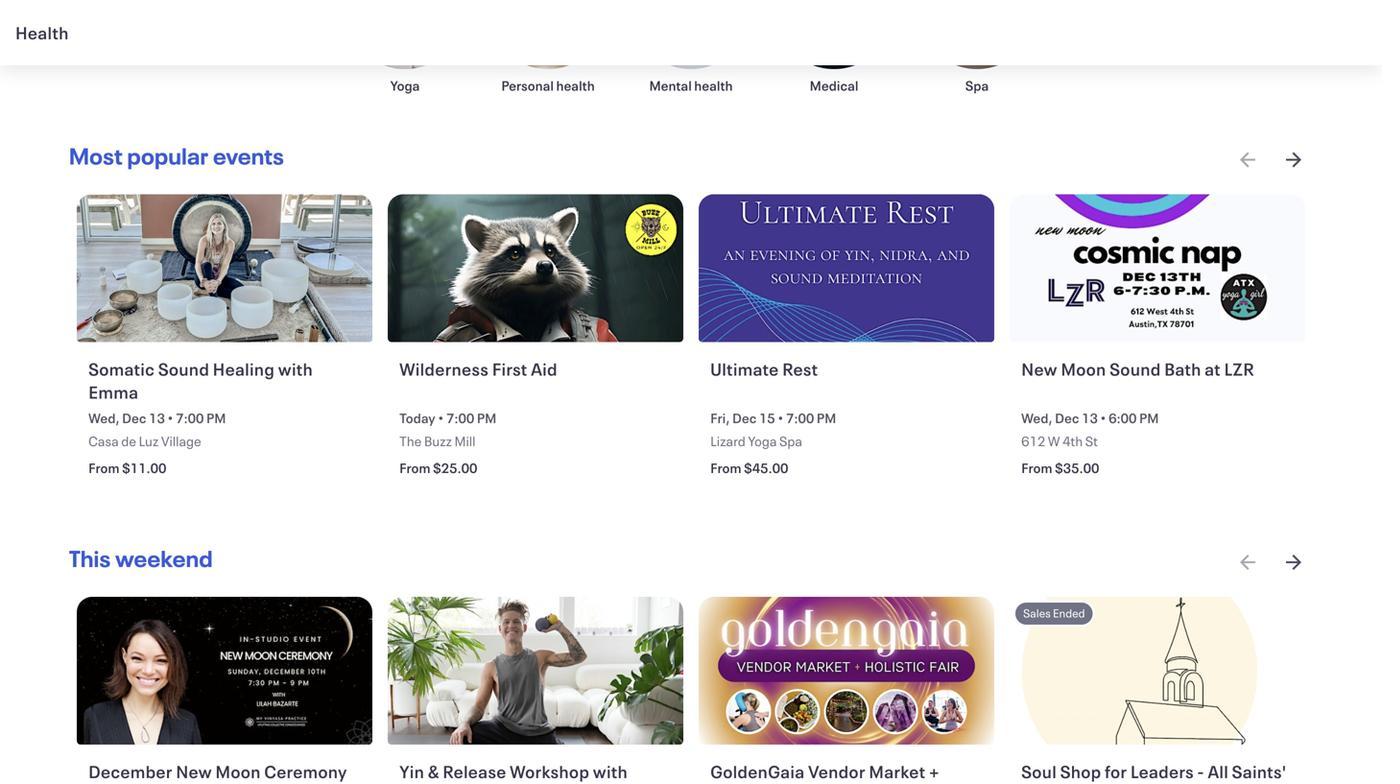 Task type: describe. For each thing, give the bounding box(es) containing it.
moon
[[1061, 358, 1107, 381]]

wed, inside "somatic sound healing with emma wed, dec 13 •  7:00 pm casa de luz village from $11.00"
[[88, 409, 120, 427]]

new moon sound bath at lzr
[[1022, 358, 1255, 381]]

personal health link
[[488, 0, 608, 95]]

most popular events link
[[69, 141, 284, 171]]

pm inside wed, dec 13 •  6:00 pm 612 w 4th st from $35.00
[[1140, 409, 1159, 427]]

wilderness first aid primary image image
[[388, 194, 684, 342]]

health
[[15, 21, 69, 44]]

most
[[69, 141, 123, 171]]

• inside fri, dec 15 •  7:00 pm lizard yoga spa from $45.00
[[778, 409, 784, 427]]

this
[[69, 543, 111, 574]]

buzz
[[424, 432, 452, 450]]

this weekend
[[69, 543, 213, 574]]

7:00 inside fri, dec 15 •  7:00 pm lizard yoga spa from $45.00
[[786, 409, 814, 427]]

medical
[[810, 77, 859, 95]]

wilderness first aid link
[[400, 358, 676, 405]]

goldengaia vendor market + holistic fair primary image image
[[699, 597, 995, 745]]

yoga link
[[345, 0, 465, 95]]

from inside "somatic sound healing with emma wed, dec 13 •  7:00 pm casa de luz village from $11.00"
[[88, 459, 120, 477]]

wilderness
[[400, 358, 489, 381]]

13 inside wed, dec 13 •  6:00 pm 612 w 4th st from $35.00
[[1082, 409, 1098, 427]]

arrow left chunky_svg image
[[1237, 148, 1260, 171]]

• inside today • 7:00 pm the buzz mill from $25.00
[[438, 409, 444, 427]]

luz
[[139, 432, 159, 450]]

mental health link
[[631, 0, 751, 95]]

dec inside "somatic sound healing with emma wed, dec 13 •  7:00 pm casa de luz village from $11.00"
[[122, 409, 146, 427]]

weekend
[[115, 543, 213, 574]]

village
[[161, 432, 201, 450]]

ultimate rest link
[[711, 358, 987, 405]]

mill
[[455, 432, 476, 450]]

pm inside today • 7:00 pm the buzz mill from $25.00
[[477, 409, 497, 427]]

health for mental health
[[694, 77, 733, 95]]

bath
[[1165, 358, 1202, 381]]

popular
[[127, 141, 209, 171]]

$11.00
[[122, 459, 167, 477]]

dec for new moon sound bath at lzr
[[1055, 409, 1080, 427]]

health for personal health
[[556, 77, 595, 95]]

• inside wed, dec 13 •  6:00 pm 612 w 4th st from $35.00
[[1101, 409, 1107, 427]]

pm inside fri, dec 15 •  7:00 pm lizard yoga spa from $45.00
[[817, 409, 837, 427]]

emma
[[88, 381, 139, 404]]

7:00 inside today • 7:00 pm the buzz mill from $25.00
[[446, 409, 475, 427]]

sales
[[1024, 606, 1051, 621]]

15
[[759, 409, 775, 427]]

somatic sound healing with emma primary image image
[[77, 194, 372, 342]]

arrow right chunky_svg image
[[1283, 148, 1306, 171]]

casa
[[88, 432, 119, 450]]

w
[[1048, 432, 1060, 450]]

fri, dec 15 •  7:00 pm lizard yoga spa from $45.00
[[711, 409, 837, 477]]

st
[[1086, 432, 1098, 450]]

fri,
[[711, 409, 730, 427]]

lzr
[[1225, 358, 1255, 381]]

ultimate rest primary image image
[[699, 194, 995, 342]]

sales ended
[[1024, 606, 1086, 621]]

aid
[[531, 358, 558, 381]]

personal health
[[502, 77, 595, 95]]



Task type: locate. For each thing, give the bounding box(es) containing it.
mental
[[650, 77, 692, 95]]

612
[[1022, 432, 1046, 450]]

0 horizontal spatial wed,
[[88, 409, 120, 427]]

new
[[1022, 358, 1058, 381]]

4th
[[1063, 432, 1083, 450]]

0 horizontal spatial 13
[[149, 409, 165, 427]]

0 vertical spatial yoga
[[390, 77, 420, 95]]

1 dec from the left
[[122, 409, 146, 427]]

• right the 15
[[778, 409, 784, 427]]

1 pm from the left
[[206, 409, 226, 427]]

1 horizontal spatial spa
[[966, 77, 989, 95]]

health right personal
[[556, 77, 595, 95]]

1 13 from the left
[[149, 409, 165, 427]]

3 7:00 from the left
[[786, 409, 814, 427]]

arrow left chunky_svg image
[[1237, 551, 1260, 574]]

$35.00
[[1055, 459, 1100, 477]]

2 horizontal spatial dec
[[1055, 409, 1080, 427]]

ended
[[1053, 606, 1086, 621]]

wilderness first aid
[[400, 358, 558, 381]]

1 vertical spatial yoga
[[748, 432, 777, 450]]

1 • from the left
[[167, 409, 173, 427]]

2 dec from the left
[[733, 409, 757, 427]]

this weekend link
[[69, 543, 213, 574]]

medical link
[[774, 0, 894, 95]]

ultimate
[[711, 358, 779, 381]]

personal
[[502, 77, 554, 95]]

1 horizontal spatial dec
[[733, 409, 757, 427]]

somatic sound healing with emma wed, dec 13 •  7:00 pm casa de luz village from $11.00
[[88, 358, 313, 477]]

from
[[88, 459, 120, 477], [400, 459, 431, 477], [711, 459, 742, 477], [1022, 459, 1053, 477]]

1 horizontal spatial 7:00
[[446, 409, 475, 427]]

most popular events
[[69, 141, 284, 171]]

4 from from the left
[[1022, 459, 1053, 477]]

0 horizontal spatial sound
[[158, 358, 209, 381]]

spa link
[[917, 0, 1037, 95]]

7:00 up village
[[176, 409, 204, 427]]

pm right 6:00
[[1140, 409, 1159, 427]]

7:00 up "mill"
[[446, 409, 475, 427]]

dec up 4th
[[1055, 409, 1080, 427]]

today • 7:00 pm the buzz mill from $25.00
[[400, 409, 497, 477]]

yin & release workshop with carter miles primary image image
[[388, 597, 684, 745]]

1 horizontal spatial health
[[694, 77, 733, 95]]

1 horizontal spatial wed,
[[1022, 409, 1053, 427]]

december new moon ceremony at my vinyasa practice primary image image
[[77, 597, 372, 745]]

1 from from the left
[[88, 459, 120, 477]]

health right mental
[[694, 77, 733, 95]]

sound left bath at the top
[[1110, 358, 1161, 381]]

1 horizontal spatial 13
[[1082, 409, 1098, 427]]

events
[[213, 141, 284, 171]]

pm down the wilderness first aid
[[477, 409, 497, 427]]

3 dec from the left
[[1055, 409, 1080, 427]]

from down lizard on the right bottom of the page
[[711, 459, 742, 477]]

• inside "somatic sound healing with emma wed, dec 13 •  7:00 pm casa de luz village from $11.00"
[[167, 409, 173, 427]]

7:00 right the 15
[[786, 409, 814, 427]]

yoga inside fri, dec 15 •  7:00 pm lizard yoga spa from $45.00
[[748, 432, 777, 450]]

•
[[167, 409, 173, 427], [438, 409, 444, 427], [778, 409, 784, 427], [1101, 409, 1107, 427]]

2 pm from the left
[[477, 409, 497, 427]]

2 from from the left
[[400, 459, 431, 477]]

health inside personal health link
[[556, 77, 595, 95]]

2 • from the left
[[438, 409, 444, 427]]

wed, up 612 on the bottom right of page
[[1022, 409, 1053, 427]]

spa inside 'spa' link
[[966, 77, 989, 95]]

lizard
[[711, 432, 746, 450]]

wed,
[[88, 409, 120, 427], [1022, 409, 1053, 427]]

from inside wed, dec 13 •  6:00 pm 612 w 4th st from $35.00
[[1022, 459, 1053, 477]]

3 pm from the left
[[817, 409, 837, 427]]

$45.00
[[744, 459, 789, 477]]

somatic
[[88, 358, 155, 381]]

0 horizontal spatial health
[[556, 77, 595, 95]]

2 sound from the left
[[1110, 358, 1161, 381]]

2 horizontal spatial 7:00
[[786, 409, 814, 427]]

rest
[[783, 358, 818, 381]]

from inside fri, dec 15 •  7:00 pm lizard yoga spa from $45.00
[[711, 459, 742, 477]]

mental health
[[650, 77, 733, 95]]

dec inside wed, dec 13 •  6:00 pm 612 w 4th st from $35.00
[[1055, 409, 1080, 427]]

sound
[[158, 358, 209, 381], [1110, 358, 1161, 381]]

pm inside "somatic sound healing with emma wed, dec 13 •  7:00 pm casa de luz village from $11.00"
[[206, 409, 226, 427]]

13 up luz
[[149, 409, 165, 427]]

4 pm from the left
[[1140, 409, 1159, 427]]

7:00 inside "somatic sound healing with emma wed, dec 13 •  7:00 pm casa de luz village from $11.00"
[[176, 409, 204, 427]]

health inside mental health 'link'
[[694, 77, 733, 95]]

new moon sound bath at lzr link
[[1022, 358, 1298, 405]]

1 horizontal spatial yoga
[[748, 432, 777, 450]]

wed, dec 13 •  6:00 pm 612 w 4th st from $35.00
[[1022, 409, 1159, 477]]

from down 612 on the bottom right of page
[[1022, 459, 1053, 477]]

dec inside fri, dec 15 •  7:00 pm lizard yoga spa from $45.00
[[733, 409, 757, 427]]

healing
[[213, 358, 275, 381]]

1 horizontal spatial sound
[[1110, 358, 1161, 381]]

ultimate rest
[[711, 358, 818, 381]]

13 inside "somatic sound healing with emma wed, dec 13 •  7:00 pm casa de luz village from $11.00"
[[149, 409, 165, 427]]

7:00
[[176, 409, 204, 427], [446, 409, 475, 427], [786, 409, 814, 427]]

with
[[278, 358, 313, 381]]

at
[[1205, 358, 1221, 381]]

• up buzz in the bottom left of the page
[[438, 409, 444, 427]]

sound inside "somatic sound healing with emma wed, dec 13 •  7:00 pm casa de luz village from $11.00"
[[158, 358, 209, 381]]

wed, inside wed, dec 13 •  6:00 pm 612 w 4th st from $35.00
[[1022, 409, 1053, 427]]

sound left healing
[[158, 358, 209, 381]]

3 • from the left
[[778, 409, 784, 427]]

• left 6:00
[[1101, 409, 1107, 427]]

3 from from the left
[[711, 459, 742, 477]]

de
[[121, 432, 136, 450]]

1 sound from the left
[[158, 358, 209, 381]]

0 horizontal spatial spa
[[780, 432, 803, 450]]

health
[[556, 77, 595, 95], [694, 77, 733, 95]]

4 • from the left
[[1101, 409, 1107, 427]]

dec up de
[[122, 409, 146, 427]]

1 wed, from the left
[[88, 409, 120, 427]]

2 health from the left
[[694, 77, 733, 95]]

2 13 from the left
[[1082, 409, 1098, 427]]

from down casa
[[88, 459, 120, 477]]

pm
[[206, 409, 226, 427], [477, 409, 497, 427], [817, 409, 837, 427], [1140, 409, 1159, 427]]

first
[[492, 358, 528, 381]]

pm down "somatic sound healing with emma" link at left
[[206, 409, 226, 427]]

1 health from the left
[[556, 77, 595, 95]]

arrow right chunky_svg image
[[1283, 551, 1306, 574]]

new moon sound bath at lzr primary image image
[[1010, 194, 1306, 342]]

dec for ultimate rest
[[733, 409, 757, 427]]

13 up st
[[1082, 409, 1098, 427]]

the
[[400, 432, 422, 450]]

0 horizontal spatial 7:00
[[176, 409, 204, 427]]

$25.00
[[433, 459, 478, 477]]

2 7:00 from the left
[[446, 409, 475, 427]]

from down the
[[400, 459, 431, 477]]

2 wed, from the left
[[1022, 409, 1053, 427]]

6:00
[[1109, 409, 1137, 427]]

0 vertical spatial spa
[[966, 77, 989, 95]]

soul shop for leaders - all saints' episcopal church | austin texas primary image image
[[1010, 597, 1306, 745]]

1 7:00 from the left
[[176, 409, 204, 427]]

from inside today • 7:00 pm the buzz mill from $25.00
[[400, 459, 431, 477]]

pm down ultimate rest "link"
[[817, 409, 837, 427]]

spa inside fri, dec 15 •  7:00 pm lizard yoga spa from $45.00
[[780, 432, 803, 450]]

today
[[400, 409, 436, 427]]

dec
[[122, 409, 146, 427], [733, 409, 757, 427], [1055, 409, 1080, 427]]

1 vertical spatial spa
[[780, 432, 803, 450]]

wed, up casa
[[88, 409, 120, 427]]

dec left the 15
[[733, 409, 757, 427]]

0 horizontal spatial yoga
[[390, 77, 420, 95]]

somatic sound healing with emma link
[[88, 358, 365, 405]]

yoga
[[390, 77, 420, 95], [748, 432, 777, 450]]

0 horizontal spatial dec
[[122, 409, 146, 427]]

13
[[149, 409, 165, 427], [1082, 409, 1098, 427]]

• up village
[[167, 409, 173, 427]]

spa
[[966, 77, 989, 95], [780, 432, 803, 450]]



Task type: vqa. For each thing, say whether or not it's contained in the screenshot.
The More
no



